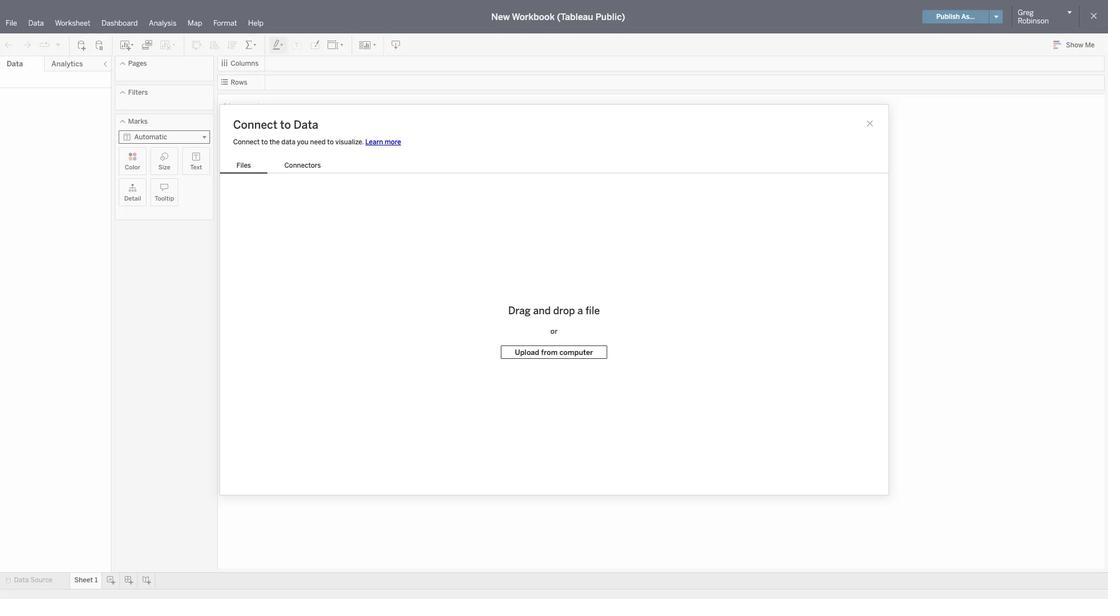 Task type: locate. For each thing, give the bounding box(es) containing it.
color
[[125, 164, 140, 171]]

data
[[28, 19, 44, 27], [7, 60, 23, 68], [294, 118, 319, 131], [14, 576, 29, 584]]

1 horizontal spatial 1
[[255, 100, 261, 115]]

replay animation image
[[39, 39, 50, 50], [55, 41, 61, 48]]

replay animation image up analytics
[[55, 41, 61, 48]]

computer
[[560, 348, 594, 357]]

undo image
[[3, 39, 14, 50]]

dashboard
[[102, 19, 138, 27]]

1 horizontal spatial to
[[280, 118, 291, 131]]

connect to data
[[233, 118, 319, 131]]

0 vertical spatial connect
[[233, 118, 278, 131]]

list box
[[220, 159, 338, 174]]

highlight image
[[272, 39, 285, 50]]

data down undo image
[[7, 60, 23, 68]]

more
[[385, 138, 401, 146]]

sheet 1 down rows
[[222, 100, 261, 115]]

me
[[1086, 41, 1095, 49]]

to for data
[[280, 118, 291, 131]]

worksheet
[[55, 19, 90, 27]]

2 horizontal spatial to
[[327, 138, 334, 146]]

0 horizontal spatial 1
[[95, 576, 98, 584]]

to left the
[[261, 138, 268, 146]]

clear sheet image
[[159, 39, 177, 50]]

source
[[30, 576, 53, 584]]

to
[[280, 118, 291, 131], [261, 138, 268, 146], [327, 138, 334, 146]]

download image
[[391, 39, 402, 50]]

0 vertical spatial sheet
[[222, 100, 252, 115]]

drag and drop a file
[[509, 305, 600, 317]]

columns
[[231, 60, 259, 67]]

1 vertical spatial connect
[[233, 138, 260, 146]]

1 connect from the top
[[233, 118, 278, 131]]

from
[[541, 348, 558, 357]]

(tableau
[[557, 11, 594, 22]]

1 horizontal spatial sheet 1
[[222, 100, 261, 115]]

public)
[[596, 11, 626, 22]]

1 right source
[[95, 576, 98, 584]]

1 horizontal spatial replay animation image
[[55, 41, 61, 48]]

sheet 1
[[222, 100, 261, 115], [74, 576, 98, 584]]

a
[[578, 305, 583, 317]]

sheet
[[222, 100, 252, 115], [74, 576, 93, 584]]

to for the
[[261, 138, 268, 146]]

workbook
[[512, 11, 555, 22]]

analytics
[[51, 60, 83, 68]]

connect up the
[[233, 118, 278, 131]]

duplicate image
[[142, 39, 153, 50]]

connect to the data you need to visualize. learn more
[[233, 138, 401, 146]]

and
[[533, 305, 551, 317]]

pause auto updates image
[[94, 39, 105, 50]]

replay animation image right redo image on the left of page
[[39, 39, 50, 50]]

sheet 1 right source
[[74, 576, 98, 584]]

drop
[[554, 305, 575, 317]]

connectors
[[285, 161, 321, 169]]

format workbook image
[[309, 39, 321, 50]]

0 horizontal spatial replay animation image
[[39, 39, 50, 50]]

0 vertical spatial sheet 1
[[222, 100, 261, 115]]

sheet down rows
[[222, 100, 252, 115]]

size
[[158, 164, 170, 171]]

visualize.
[[336, 138, 364, 146]]

to up data
[[280, 118, 291, 131]]

connect for connect to data
[[233, 118, 278, 131]]

0 horizontal spatial sheet 1
[[74, 576, 98, 584]]

robinson
[[1018, 17, 1050, 25]]

1
[[255, 100, 261, 115], [95, 576, 98, 584]]

filters
[[128, 89, 148, 96]]

2 connect from the top
[[233, 138, 260, 146]]

help
[[248, 19, 264, 27]]

new
[[492, 11, 510, 22]]

to right need at the left top
[[327, 138, 334, 146]]

greg
[[1018, 8, 1034, 17]]

connect
[[233, 118, 278, 131], [233, 138, 260, 146]]

show labels image
[[292, 39, 303, 50]]

learn
[[366, 138, 383, 146]]

1 up connect to data
[[255, 100, 261, 115]]

1 vertical spatial sheet
[[74, 576, 93, 584]]

connect up files
[[233, 138, 260, 146]]

or
[[551, 327, 558, 335]]

0 horizontal spatial sheet
[[74, 576, 93, 584]]

sheet right source
[[74, 576, 93, 584]]

sort descending image
[[227, 39, 238, 50]]

files
[[237, 161, 251, 169]]

file
[[6, 19, 17, 27]]

0 horizontal spatial to
[[261, 138, 268, 146]]

show
[[1067, 41, 1084, 49]]



Task type: describe. For each thing, give the bounding box(es) containing it.
upload from computer
[[515, 348, 594, 357]]

new worksheet image
[[119, 39, 135, 50]]

greg robinson
[[1018, 8, 1050, 25]]

file
[[586, 305, 600, 317]]

data up you
[[294, 118, 319, 131]]

publish
[[937, 13, 961, 21]]

show me
[[1067, 41, 1095, 49]]

connect for connect to the data you need to visualize. learn more
[[233, 138, 260, 146]]

tooltip
[[155, 195, 174, 202]]

need
[[310, 138, 326, 146]]

you
[[297, 138, 309, 146]]

fit image
[[327, 39, 345, 50]]

data up redo image on the left of page
[[28, 19, 44, 27]]

marks
[[128, 118, 148, 125]]

rows
[[231, 79, 247, 86]]

totals image
[[245, 39, 258, 50]]

format
[[213, 19, 237, 27]]

as...
[[962, 13, 976, 21]]

data source
[[14, 576, 53, 584]]

detail
[[124, 195, 141, 202]]

data
[[282, 138, 296, 146]]

list box containing files
[[220, 159, 338, 174]]

the
[[270, 138, 280, 146]]

learn more link
[[366, 138, 401, 146]]

swap rows and columns image
[[191, 39, 202, 50]]

data left source
[[14, 576, 29, 584]]

upload
[[515, 348, 540, 357]]

collapse image
[[102, 61, 109, 67]]

text
[[190, 164, 202, 171]]

0 vertical spatial 1
[[255, 100, 261, 115]]

map
[[188, 19, 202, 27]]

upload from computer button
[[501, 346, 607, 359]]

new workbook (tableau public)
[[492, 11, 626, 22]]

pages
[[128, 60, 147, 67]]

publish as...
[[937, 13, 976, 21]]

drag
[[509, 305, 531, 317]]

show me button
[[1049, 36, 1105, 54]]

publish as... button
[[923, 10, 989, 23]]

1 horizontal spatial sheet
[[222, 100, 252, 115]]

sort ascending image
[[209, 39, 220, 50]]

1 vertical spatial sheet 1
[[74, 576, 98, 584]]

new data source image
[[76, 39, 88, 50]]

redo image
[[21, 39, 32, 50]]

1 vertical spatial 1
[[95, 576, 98, 584]]

show/hide cards image
[[359, 39, 377, 50]]

analysis
[[149, 19, 177, 27]]



Task type: vqa. For each thing, say whether or not it's contained in the screenshot.
the topmost See All Link
no



